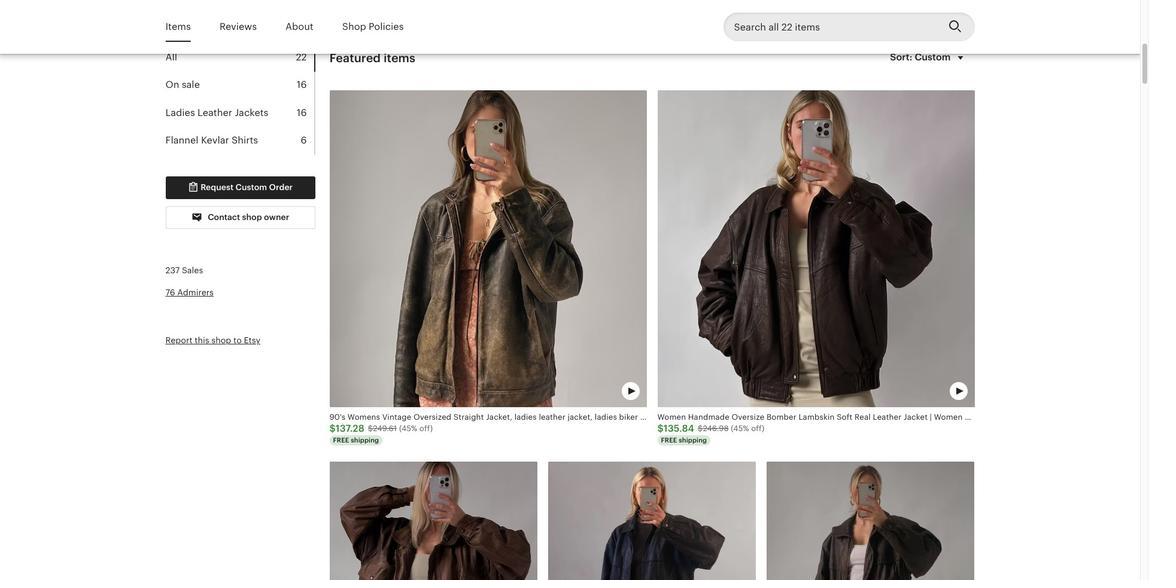 Task type: vqa. For each thing, say whether or not it's contained in the screenshot.
£ 84.18 on the right of page
no



Task type: describe. For each thing, give the bounding box(es) containing it.
report
[[166, 336, 193, 345]]

shipping inside women handmade oversize bomber lambskin soft real leather jacket | women casual wear oversize genuine brown leather jac $ 135.84 $ 246.98 (45% off) free shipping
[[679, 437, 708, 445]]

bomber
[[767, 413, 797, 422]]

$ down handmade
[[698, 425, 703, 434]]

shop
[[342, 21, 366, 32]]

jacket
[[904, 413, 928, 422]]

all
[[166, 52, 177, 63]]

135.84
[[664, 424, 695, 435]]

items link
[[166, 13, 191, 41]]

off) inside women handmade oversize bomber lambskin soft real leather jacket | women casual wear oversize genuine brown leather jac $ 135.84 $ 246.98 (45% off) free shipping
[[752, 425, 765, 434]]

237
[[166, 266, 180, 275]]

flannel kevlar shirts
[[166, 135, 258, 146]]

1 ladies from the left
[[515, 413, 537, 422]]

tab containing on sale
[[166, 72, 314, 99]]

free inside 90's womens vintage oversized straight jacket, ladies leather jacket, ladies biker jacket, ladies brown oversized leather jacket $ 137.28 $ 249.61 (45% off) free shipping
[[333, 437, 349, 445]]

1 jacket, from the left
[[568, 413, 593, 422]]

womens
[[348, 413, 380, 422]]

sort: custom button
[[884, 44, 975, 72]]

featured items
[[330, 52, 416, 65]]

reviews link
[[220, 13, 257, 41]]

246.98
[[703, 425, 729, 434]]

16 for ladies leather jackets
[[297, 107, 307, 118]]

items
[[384, 52, 416, 65]]

tab containing flannel kevlar shirts
[[166, 127, 314, 155]]

this
[[195, 336, 209, 345]]

on
[[166, 79, 179, 91]]

items
[[166, 21, 191, 32]]

jackets
[[235, 107, 269, 118]]

brown inside 90's womens vintage oversized straight jacket, ladies leather jacket, ladies biker jacket, ladies brown oversized leather jacket $ 137.28 $ 249.61 (45% off) free shipping
[[692, 413, 716, 422]]

genuine
[[1050, 413, 1082, 422]]

1 oversize from the left
[[732, 413, 765, 422]]

249.61
[[373, 425, 397, 434]]

shop policies
[[342, 21, 404, 32]]

women oversize bomber handmade lambskin soft real leather jacket , women casual wear oversize genuine black leather jacket, natural leather image
[[767, 462, 975, 581]]

shop inside contact shop owner button
[[242, 212, 262, 222]]

oversized
[[718, 413, 755, 422]]

shipping inside 90's womens vintage oversized straight jacket, ladies leather jacket, ladies biker jacket, ladies brown oversized leather jacket $ 137.28 $ 249.61 (45% off) free shipping
[[351, 437, 379, 445]]

90's women vintage oversized straight jacket, ladies leather jacket, ladies biker jacket, ladies oversized leather jacket, ladies leather image
[[549, 462, 757, 581]]

women handmade oversize bomber lambskin soft real leather jacket | women casual wear oversize genuine brown leather jacket, ladies jacket image
[[658, 90, 975, 408]]

90's womens vintage oversized straight jacket, ladies leather jacket, ladies biker jacket, ladies brown oversized leather jacket $ 137.28 $ 249.61 (45% off) free shipping
[[330, 413, 808, 445]]

sort:
[[891, 52, 913, 63]]

contact
[[208, 212, 240, 222]]

shirts
[[232, 135, 258, 146]]

report this shop to etsy link
[[166, 336, 261, 345]]

1 vertical spatial shop
[[212, 336, 231, 345]]

on sale
[[166, 79, 200, 91]]

$ down womens
[[368, 425, 373, 434]]

2 jacket, from the left
[[641, 413, 666, 422]]

ladies leather jackets
[[166, 107, 269, 118]]

women handmade oversize bomber lambskin soft real leather jacket | women casual wear oversize genuine brown leather jac $ 135.84 $ 246.98 (45% off) free shipping
[[658, 413, 1150, 445]]

jacket,
[[486, 413, 513, 422]]

76
[[166, 288, 175, 298]]

jacket
[[786, 413, 808, 422]]

wear
[[993, 413, 1012, 422]]

$ left 246.98 at the right
[[658, 424, 664, 435]]

1 leather from the left
[[539, 413, 566, 422]]

etsy
[[244, 336, 261, 345]]

kevlar
[[201, 135, 229, 146]]

handmade
[[689, 413, 730, 422]]

(45% inside women handmade oversize bomber lambskin soft real leather jacket | women casual wear oversize genuine brown leather jac $ 135.84 $ 246.98 (45% off) free shipping
[[731, 425, 750, 434]]

free inside women handmade oversize bomber lambskin soft real leather jacket | women casual wear oversize genuine brown leather jac $ 135.84 $ 246.98 (45% off) free shipping
[[662, 437, 678, 445]]



Task type: locate. For each thing, give the bounding box(es) containing it.
oversize left bomber
[[732, 413, 765, 422]]

tab containing all
[[166, 44, 314, 72]]

leather
[[539, 413, 566, 422], [757, 413, 783, 422]]

ladies
[[515, 413, 537, 422], [595, 413, 618, 422], [668, 413, 690, 422]]

0 vertical spatial 16
[[297, 79, 307, 91]]

flannel
[[166, 135, 199, 146]]

oversize right wear
[[1015, 413, 1047, 422]]

16 for on sale
[[297, 79, 307, 91]]

2 brown from the left
[[1084, 413, 1108, 422]]

0 horizontal spatial women
[[658, 413, 687, 422]]

1 horizontal spatial jacket,
[[641, 413, 666, 422]]

women right |
[[935, 413, 963, 422]]

0 horizontal spatial custom
[[236, 182, 267, 192]]

1 horizontal spatial free
[[662, 437, 678, 445]]

2 shipping from the left
[[679, 437, 708, 445]]

brown up 246.98 at the right
[[692, 413, 716, 422]]

admirers
[[177, 288, 214, 298]]

sections tab list
[[166, 44, 315, 155]]

90's
[[330, 413, 346, 422]]

soft
[[837, 413, 853, 422]]

tab up shirts
[[166, 99, 314, 127]]

1 horizontal spatial women
[[935, 413, 963, 422]]

ladies up "135.84" on the right of page
[[668, 413, 690, 422]]

women up "135.84" on the right of page
[[658, 413, 687, 422]]

0 vertical spatial shop
[[242, 212, 262, 222]]

jacket,
[[568, 413, 593, 422], [641, 413, 666, 422]]

ladies right jacket,
[[515, 413, 537, 422]]

shop left owner
[[242, 212, 262, 222]]

sale
[[182, 79, 200, 91]]

real
[[855, 413, 871, 422]]

(45% down vintage
[[399, 425, 418, 434]]

2 oversize from the left
[[1015, 413, 1047, 422]]

1 (45% from the left
[[399, 425, 418, 434]]

free down "135.84" on the right of page
[[662, 437, 678, 445]]

free
[[333, 437, 349, 445], [662, 437, 678, 445]]

shop
[[242, 212, 262, 222], [212, 336, 231, 345]]

2 horizontal spatial leather
[[1110, 413, 1138, 422]]

$
[[330, 424, 336, 435], [658, 424, 664, 435], [368, 425, 373, 434], [698, 425, 703, 434]]

(45% inside 90's womens vintage oversized straight jacket, ladies leather jacket, ladies biker jacket, ladies brown oversized leather jacket $ 137.28 $ 249.61 (45% off) free shipping
[[399, 425, 418, 434]]

(45% down oversized
[[731, 425, 750, 434]]

1 brown from the left
[[692, 413, 716, 422]]

custom inside request custom order link
[[236, 182, 267, 192]]

2 (45% from the left
[[731, 425, 750, 434]]

custom inside sort: custom dropdown button
[[915, 52, 952, 63]]

lambskin
[[799, 413, 835, 422]]

1 vertical spatial 16
[[297, 107, 307, 118]]

oversized
[[414, 413, 452, 422]]

policies
[[369, 21, 404, 32]]

request custom order
[[199, 182, 293, 192]]

women
[[658, 413, 687, 422], [935, 413, 963, 422]]

1 horizontal spatial leather
[[874, 413, 902, 422]]

2 tab from the top
[[166, 72, 314, 99]]

|
[[931, 413, 933, 422]]

3 ladies from the left
[[668, 413, 690, 422]]

2 women from the left
[[935, 413, 963, 422]]

custom for request
[[236, 182, 267, 192]]

shop policies link
[[342, 13, 404, 41]]

shipping
[[351, 437, 379, 445], [679, 437, 708, 445]]

brown right genuine
[[1084, 413, 1108, 422]]

about link
[[286, 13, 314, 41]]

tab up jackets
[[166, 72, 314, 99]]

76 admirers link
[[166, 288, 214, 298]]

1 horizontal spatial shop
[[242, 212, 262, 222]]

reviews
[[220, 21, 257, 32]]

oversize
[[732, 413, 765, 422], [1015, 413, 1047, 422]]

(45%
[[399, 425, 418, 434], [731, 425, 750, 434]]

custom right sort:
[[915, 52, 952, 63]]

0 horizontal spatial jacket,
[[568, 413, 593, 422]]

women 80's handmade oversize bomber lambskin soft real leather jacket | women casual wear oversize genuine brown leather jacket ladies image
[[330, 462, 538, 581]]

1 tab from the top
[[166, 44, 314, 72]]

tab containing ladies leather jackets
[[166, 99, 314, 127]]

shop left to
[[212, 336, 231, 345]]

2 free from the left
[[662, 437, 678, 445]]

tab down reviews link
[[166, 44, 314, 72]]

1 shipping from the left
[[351, 437, 379, 445]]

off) inside 90's womens vintage oversized straight jacket, ladies leather jacket, ladies biker jacket, ladies brown oversized leather jacket $ 137.28 $ 249.61 (45% off) free shipping
[[420, 425, 433, 434]]

leather right real
[[874, 413, 902, 422]]

Search all 22 items text field
[[724, 13, 939, 41]]

about
[[286, 21, 314, 32]]

137.28
[[336, 424, 365, 435]]

22
[[296, 52, 307, 63]]

shipping down "135.84" on the right of page
[[679, 437, 708, 445]]

custom for sort:
[[915, 52, 952, 63]]

tab
[[166, 44, 314, 72], [166, 72, 314, 99], [166, 99, 314, 127], [166, 127, 314, 155]]

0 horizontal spatial oversize
[[732, 413, 765, 422]]

leather left the jacket
[[757, 413, 783, 422]]

jacket, left biker
[[568, 413, 593, 422]]

report this shop to etsy
[[166, 336, 261, 345]]

ladies
[[166, 107, 195, 118]]

0 horizontal spatial shipping
[[351, 437, 379, 445]]

4 tab from the top
[[166, 127, 314, 155]]

1 horizontal spatial oversize
[[1015, 413, 1047, 422]]

0 horizontal spatial free
[[333, 437, 349, 445]]

contact shop owner
[[206, 212, 289, 222]]

brown
[[692, 413, 716, 422], [1084, 413, 1108, 422]]

$ down 90's
[[330, 424, 336, 435]]

1 women from the left
[[658, 413, 687, 422]]

90's womens vintage oversized straight jacket, ladies leather jacket, ladies biker jacket, ladies brown oversized leather jacket image
[[330, 90, 647, 408]]

1 horizontal spatial off)
[[752, 425, 765, 434]]

free down "137.28"
[[333, 437, 349, 445]]

16 down 22
[[297, 79, 307, 91]]

casual
[[966, 413, 991, 422]]

6
[[301, 135, 307, 146]]

1 horizontal spatial brown
[[1084, 413, 1108, 422]]

leather inside the 'sections' tab list
[[198, 107, 232, 118]]

sales
[[182, 266, 203, 275]]

16 up 6
[[297, 107, 307, 118]]

1 free from the left
[[333, 437, 349, 445]]

order
[[269, 182, 293, 192]]

leather right jacket,
[[539, 413, 566, 422]]

featured
[[330, 52, 381, 65]]

237 sales
[[166, 266, 203, 275]]

0 horizontal spatial brown
[[692, 413, 716, 422]]

3 tab from the top
[[166, 99, 314, 127]]

0 horizontal spatial leather
[[198, 107, 232, 118]]

request custom order link
[[166, 176, 315, 199]]

2 ladies from the left
[[595, 413, 618, 422]]

0 horizontal spatial shop
[[212, 336, 231, 345]]

leather up the kevlar
[[198, 107, 232, 118]]

custom left order
[[236, 182, 267, 192]]

2 off) from the left
[[752, 425, 765, 434]]

2 leather from the left
[[757, 413, 783, 422]]

brown inside women handmade oversize bomber lambskin soft real leather jacket | women casual wear oversize genuine brown leather jac $ 135.84 $ 246.98 (45% off) free shipping
[[1084, 413, 1108, 422]]

straight
[[454, 413, 484, 422]]

off)
[[420, 425, 433, 434], [752, 425, 765, 434]]

owner
[[264, 212, 289, 222]]

request
[[201, 182, 234, 192]]

contact shop owner button
[[166, 206, 315, 229]]

1 horizontal spatial leather
[[757, 413, 783, 422]]

1 16 from the top
[[297, 79, 307, 91]]

sort: custom
[[891, 52, 952, 63]]

16
[[297, 79, 307, 91], [297, 107, 307, 118]]

1 off) from the left
[[420, 425, 433, 434]]

ladies left biker
[[595, 413, 618, 422]]

1 horizontal spatial shipping
[[679, 437, 708, 445]]

custom
[[915, 52, 952, 63], [236, 182, 267, 192]]

0 horizontal spatial leather
[[539, 413, 566, 422]]

1 vertical spatial custom
[[236, 182, 267, 192]]

jac
[[1141, 413, 1150, 422]]

0 horizontal spatial ladies
[[515, 413, 537, 422]]

biker
[[620, 413, 639, 422]]

1 horizontal spatial (45%
[[731, 425, 750, 434]]

vintage
[[383, 413, 412, 422]]

76 admirers
[[166, 288, 214, 298]]

shipping down "137.28"
[[351, 437, 379, 445]]

0 horizontal spatial off)
[[420, 425, 433, 434]]

to
[[234, 336, 242, 345]]

0 horizontal spatial (45%
[[399, 425, 418, 434]]

leather left jac on the bottom right
[[1110, 413, 1138, 422]]

1 horizontal spatial custom
[[915, 52, 952, 63]]

tab down jackets
[[166, 127, 314, 155]]

0 vertical spatial custom
[[915, 52, 952, 63]]

1 horizontal spatial ladies
[[595, 413, 618, 422]]

2 horizontal spatial ladies
[[668, 413, 690, 422]]

jacket, right biker
[[641, 413, 666, 422]]

2 16 from the top
[[297, 107, 307, 118]]

leather
[[198, 107, 232, 118], [874, 413, 902, 422], [1110, 413, 1138, 422]]



